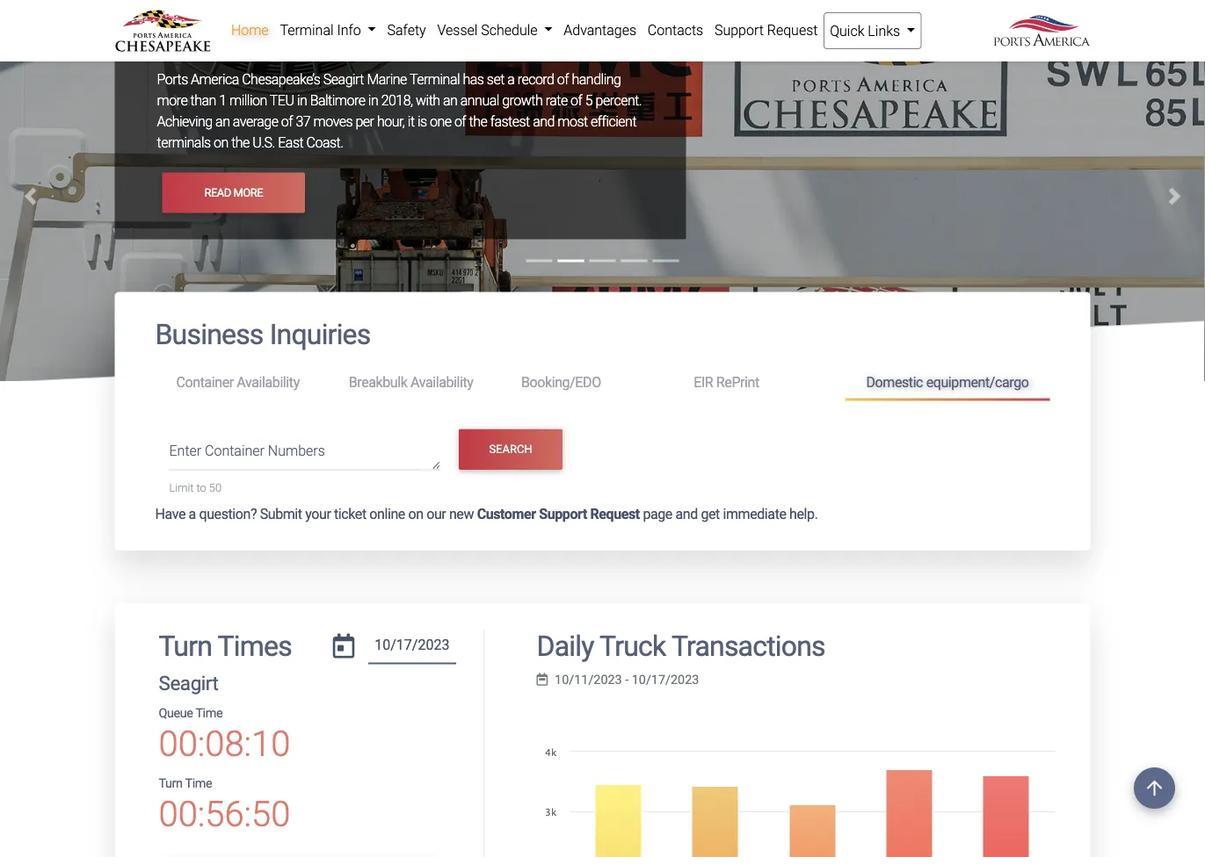 Task type: vqa. For each thing, say whether or not it's contained in the screenshot.
Home link
yes



Task type: locate. For each thing, give the bounding box(es) containing it.
0 vertical spatial an
[[443, 92, 457, 109]]

0 horizontal spatial support
[[539, 506, 587, 523]]

average
[[233, 113, 278, 130]]

availability for container availability
[[237, 374, 300, 391]]

availability inside breakbulk availability link
[[410, 374, 473, 391]]

0 horizontal spatial availability
[[237, 374, 300, 391]]

calendar day image
[[333, 634, 355, 658]]

more
[[233, 186, 263, 199]]

0 vertical spatial time
[[196, 706, 223, 721]]

seagirt up baltimore
[[323, 71, 364, 88]]

in right teu
[[297, 92, 307, 109]]

availability inside container availability link
[[237, 374, 300, 391]]

0 vertical spatial the
[[469, 113, 487, 130]]

container down 'business' at the top left of the page
[[176, 374, 234, 391]]

1 vertical spatial and
[[676, 506, 698, 523]]

inquiries
[[270, 319, 370, 352]]

a right the set
[[507, 71, 514, 88]]

and left the get
[[676, 506, 698, 523]]

a
[[507, 71, 514, 88], [189, 506, 196, 523]]

set
[[487, 71, 504, 88]]

in up "per"
[[368, 92, 378, 109]]

search button
[[459, 429, 562, 470]]

turn times
[[159, 630, 292, 663]]

in
[[297, 92, 307, 109], [368, 92, 378, 109]]

queue
[[159, 706, 193, 721]]

0 vertical spatial seagirt
[[323, 71, 364, 88]]

1 vertical spatial support
[[539, 506, 587, 523]]

availability right breakbulk
[[410, 374, 473, 391]]

support
[[715, 22, 764, 38], [539, 506, 587, 523]]

1 horizontal spatial support
[[715, 22, 764, 38]]

achieving
[[157, 113, 212, 130]]

hour,
[[377, 113, 405, 130]]

2 availability from the left
[[410, 374, 473, 391]]

1 horizontal spatial the
[[469, 113, 487, 130]]

time up 00:56:50
[[185, 777, 212, 792]]

breakbulk
[[349, 374, 407, 391]]

on inside ports america chesapeake's seagirt marine terminal has set a record of handling more than 1 million teu in baltimore in 2018,                         with an annual growth rate of 5 percent. achieving an average of 37 moves per hour, it is one of the fastest and most efficient terminals on the u.s. east coast.
[[214, 134, 228, 151]]

10/17/2023
[[632, 673, 699, 688]]

and inside ports america chesapeake's seagirt marine terminal has set a record of handling more than 1 million teu in baltimore in 2018,                         with an annual growth rate of 5 percent. achieving an average of 37 moves per hour, it is one of the fastest and most efficient terminals on the u.s. east coast.
[[533, 113, 555, 130]]

1 vertical spatial a
[[189, 506, 196, 523]]

1 availability from the left
[[237, 374, 300, 391]]

booking/edo link
[[500, 366, 673, 399]]

0 horizontal spatial seagirt
[[159, 672, 218, 695]]

0 horizontal spatial in
[[297, 92, 307, 109]]

00:56:50
[[159, 795, 290, 836]]

support right contacts link
[[715, 22, 764, 38]]

terminal up with
[[410, 71, 460, 88]]

an
[[443, 92, 457, 109], [215, 113, 230, 130]]

1 horizontal spatial seagirt
[[323, 71, 364, 88]]

1 vertical spatial seagirt
[[159, 672, 218, 695]]

a inside main content
[[189, 506, 196, 523]]

turn for turn times
[[159, 630, 212, 663]]

turn up 00:56:50
[[159, 777, 182, 792]]

support right customer
[[539, 506, 587, 523]]

0 vertical spatial support
[[715, 22, 764, 38]]

time
[[196, 706, 223, 721], [185, 777, 212, 792]]

an right with
[[443, 92, 457, 109]]

calendar week image
[[537, 674, 548, 687]]

0 vertical spatial container
[[176, 374, 234, 391]]

50
[[209, 482, 222, 495]]

business
[[155, 319, 263, 352]]

main content
[[102, 292, 1104, 858]]

None text field
[[368, 630, 456, 665]]

1 vertical spatial request
[[590, 506, 640, 523]]

time for 00:56:50
[[185, 777, 212, 792]]

1 vertical spatial terminal
[[410, 71, 460, 88]]

immediate
[[723, 506, 786, 523]]

eir
[[694, 374, 713, 391]]

1 horizontal spatial request
[[767, 22, 818, 38]]

0 vertical spatial turn
[[159, 630, 212, 663]]

request left page
[[590, 506, 640, 523]]

have
[[155, 506, 185, 523]]

container availability
[[176, 374, 300, 391]]

vessel
[[437, 22, 478, 38]]

1 horizontal spatial on
[[408, 506, 423, 523]]

the
[[469, 113, 487, 130], [231, 134, 249, 151]]

rate
[[546, 92, 568, 109]]

1 horizontal spatial a
[[507, 71, 514, 88]]

million
[[229, 92, 267, 109]]

availability down business inquiries
[[237, 374, 300, 391]]

0 horizontal spatial and
[[533, 113, 555, 130]]

1 vertical spatial time
[[185, 777, 212, 792]]

1 horizontal spatial terminal
[[410, 71, 460, 88]]

the left "u.s."
[[231, 134, 249, 151]]

help.
[[789, 506, 818, 523]]

than
[[190, 92, 216, 109]]

new
[[449, 506, 474, 523]]

get
[[701, 506, 720, 523]]

and down rate
[[533, 113, 555, 130]]

turn up 'queue'
[[159, 630, 212, 663]]

1 horizontal spatial an
[[443, 92, 457, 109]]

of left 5
[[571, 92, 582, 109]]

enter container numbers
[[169, 443, 325, 460]]

1 horizontal spatial and
[[676, 506, 698, 523]]

contacts link
[[642, 12, 709, 47]]

0 horizontal spatial terminal
[[280, 22, 334, 38]]

37
[[296, 113, 310, 130]]

request left quick
[[767, 22, 818, 38]]

container availability link
[[155, 366, 328, 399]]

1 turn from the top
[[159, 630, 212, 663]]

0 vertical spatial and
[[533, 113, 555, 130]]

vessel schedule link
[[432, 12, 558, 47]]

container
[[176, 374, 234, 391], [205, 443, 265, 460]]

seagirt up 'queue'
[[159, 672, 218, 695]]

1
[[219, 92, 226, 109]]

10/11/2023
[[555, 673, 622, 688]]

2 turn from the top
[[159, 777, 182, 792]]

of
[[557, 71, 569, 88], [571, 92, 582, 109], [281, 113, 293, 130], [454, 113, 466, 130]]

availability for breakbulk availability
[[410, 374, 473, 391]]

time inside queue time 00:08:10
[[196, 706, 223, 721]]

domestic
[[866, 374, 923, 391]]

submit
[[260, 506, 302, 523]]

support request
[[715, 22, 818, 38]]

1 horizontal spatial availability
[[410, 374, 473, 391]]

0 vertical spatial on
[[214, 134, 228, 151]]

domestic equipment/cargo
[[866, 374, 1029, 391]]

0 horizontal spatial an
[[215, 113, 230, 130]]

1 horizontal spatial in
[[368, 92, 378, 109]]

daily truck transactions
[[537, 630, 825, 663]]

on right terminals on the top left
[[214, 134, 228, 151]]

on
[[214, 134, 228, 151], [408, 506, 423, 523]]

terminal left info
[[280, 22, 334, 38]]

a right have
[[189, 506, 196, 523]]

to
[[197, 482, 206, 495]]

handling
[[572, 71, 621, 88]]

10/11/2023 - 10/17/2023
[[555, 673, 699, 688]]

0 horizontal spatial the
[[231, 134, 249, 151]]

on left 'our'
[[408, 506, 423, 523]]

the down annual
[[469, 113, 487, 130]]

terminal info link
[[274, 12, 382, 47]]

container up 50
[[205, 443, 265, 460]]

1 vertical spatial the
[[231, 134, 249, 151]]

numbers
[[268, 443, 325, 460]]

1 vertical spatial turn
[[159, 777, 182, 792]]

quick links link
[[823, 12, 922, 49]]

0 horizontal spatial a
[[189, 506, 196, 523]]

0 horizontal spatial on
[[214, 134, 228, 151]]

safety link
[[382, 12, 432, 47]]

time inside turn time 00:56:50
[[185, 777, 212, 792]]

0 vertical spatial a
[[507, 71, 514, 88]]

search
[[489, 443, 532, 456]]

advantages
[[564, 22, 636, 38]]

ports
[[157, 71, 188, 88]]

turn inside turn time 00:56:50
[[159, 777, 182, 792]]

0 vertical spatial request
[[767, 22, 818, 38]]

1 vertical spatial on
[[408, 506, 423, 523]]

impact
[[256, 36, 323, 61]]

turn time 00:56:50
[[159, 777, 290, 836]]

an down '1'
[[215, 113, 230, 130]]

and
[[533, 113, 555, 130], [676, 506, 698, 523]]

home link
[[225, 12, 274, 47]]

2018,
[[381, 92, 413, 109]]

time right 'queue'
[[196, 706, 223, 721]]

eir reprint
[[694, 374, 759, 391]]

terminal info
[[280, 22, 364, 38]]



Task type: describe. For each thing, give the bounding box(es) containing it.
equipment/cargo
[[926, 374, 1029, 391]]

have a question? submit your ticket online on our new customer support request page and get immediate help.
[[155, 506, 818, 523]]

limit to 50
[[169, 482, 222, 495]]

domestic equipment/cargo link
[[845, 366, 1050, 401]]

teu
[[270, 92, 294, 109]]

coast.
[[306, 134, 343, 151]]

turn for turn time 00:56:50
[[159, 777, 182, 792]]

marine
[[367, 71, 407, 88]]

queue time 00:08:10
[[159, 706, 290, 766]]

1 vertical spatial container
[[205, 443, 265, 460]]

0 horizontal spatial request
[[590, 506, 640, 523]]

quick links
[[830, 22, 904, 39]]

info
[[337, 22, 361, 38]]

with
[[416, 92, 440, 109]]

read more link
[[162, 173, 305, 213]]

efficient
[[591, 113, 636, 130]]

seagirt inside main content
[[159, 672, 218, 695]]

support inside "link"
[[715, 22, 764, 38]]

customer
[[477, 506, 536, 523]]

of right one
[[454, 113, 466, 130]]

ports america chesapeake's seagirt marine terminal has set a record of handling more than 1 million teu in baltimore in 2018,                         with an annual growth rate of 5 percent. achieving an average of 37 moves per hour, it is one of the fastest and most efficient terminals on the u.s. east coast.
[[157, 71, 642, 151]]

transactions
[[671, 630, 825, 663]]

economic engine image
[[0, 0, 1205, 469]]

business inquiries
[[155, 319, 370, 352]]

a inside ports america chesapeake's seagirt marine terminal has set a record of handling more than 1 million teu in baltimore in 2018,                         with an annual growth rate of 5 percent. achieving an average of 37 moves per hour, it is one of the fastest and most efficient terminals on the u.s. east coast.
[[507, 71, 514, 88]]

most
[[558, 113, 588, 130]]

0 vertical spatial terminal
[[280, 22, 334, 38]]

reprint
[[716, 374, 759, 391]]

one
[[430, 113, 451, 130]]

is
[[417, 113, 427, 130]]

growth
[[502, 92, 543, 109]]

ticket
[[334, 506, 366, 523]]

terminals
[[157, 134, 211, 151]]

america
[[191, 71, 239, 88]]

go to top image
[[1134, 768, 1175, 810]]

request inside "link"
[[767, 22, 818, 38]]

terminal inside ports america chesapeake's seagirt marine terminal has set a record of handling more than 1 million teu in baltimore in 2018,                         with an annual growth rate of 5 percent. achieving an average of 37 moves per hour, it is one of the fastest and most efficient terminals on the u.s. east coast.
[[410, 71, 460, 88]]

online
[[369, 506, 405, 523]]

more
[[157, 92, 187, 109]]

-
[[625, 673, 629, 688]]

read
[[204, 186, 231, 199]]

baltimore
[[310, 92, 365, 109]]

2 in from the left
[[368, 92, 378, 109]]

your
[[305, 506, 331, 523]]

quick
[[830, 22, 864, 39]]

main content containing 00:08:10
[[102, 292, 1104, 858]]

home
[[231, 22, 269, 38]]

our
[[427, 506, 446, 523]]

advantages link
[[558, 12, 642, 47]]

schedule
[[481, 22, 538, 38]]

breakbulk availability link
[[328, 366, 500, 399]]

enter
[[169, 443, 201, 460]]

of up rate
[[557, 71, 569, 88]]

Enter Container Numbers text field
[[169, 441, 441, 471]]

booking/edo
[[521, 374, 601, 391]]

seagirt inside ports america chesapeake's seagirt marine terminal has set a record of handling more than 1 million teu in baltimore in 2018,                         with an annual growth rate of 5 percent. achieving an average of 37 moves per hour, it is one of the fastest and most efficient terminals on the u.s. east coast.
[[323, 71, 364, 88]]

links
[[868, 22, 900, 39]]

east
[[278, 134, 303, 151]]

1 vertical spatial an
[[215, 113, 230, 130]]

economic
[[157, 36, 251, 61]]

question?
[[199, 506, 257, 523]]

of left 37
[[281, 113, 293, 130]]

limit
[[169, 482, 194, 495]]

safety
[[387, 22, 426, 38]]

truck
[[600, 630, 666, 663]]

contacts
[[648, 22, 703, 38]]

time for 00:08:10
[[196, 706, 223, 721]]

vessel schedule
[[437, 22, 541, 38]]

u.s.
[[252, 134, 275, 151]]

1 in from the left
[[297, 92, 307, 109]]

fastest
[[490, 113, 530, 130]]

moves
[[313, 113, 353, 130]]

breakbulk availability
[[349, 374, 473, 391]]

support request link
[[709, 12, 823, 47]]

5
[[585, 92, 593, 109]]

percent.
[[596, 92, 642, 109]]

it
[[408, 113, 414, 130]]

support inside main content
[[539, 506, 587, 523]]

read more
[[204, 186, 263, 199]]

00:08:10
[[159, 724, 290, 766]]

record
[[517, 71, 554, 88]]

customer support request link
[[477, 506, 640, 523]]

has
[[463, 71, 484, 88]]

page
[[643, 506, 672, 523]]

eir reprint link
[[673, 366, 845, 399]]

on inside main content
[[408, 506, 423, 523]]



